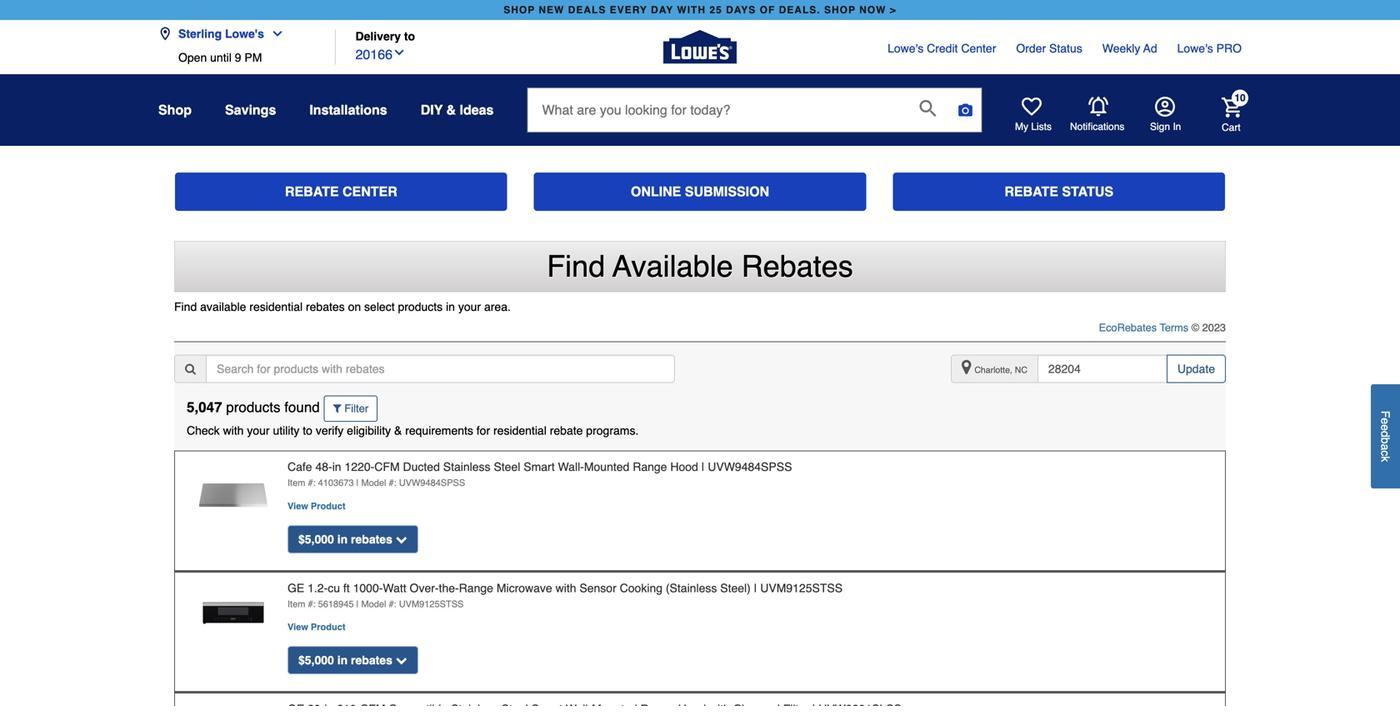 Task type: locate. For each thing, give the bounding box(es) containing it.
your left the "area."
[[458, 300, 481, 314]]

0 horizontal spatial residential
[[250, 300, 303, 314]]

Search Query text field
[[528, 88, 907, 132]]

2 vertical spatial rebate
[[351, 654, 386, 667]]

status
[[1062, 184, 1114, 199]]

available
[[200, 300, 246, 314]]

product for cu
[[311, 622, 346, 632]]

0 vertical spatial view
[[288, 501, 308, 511]]

0 vertical spatial products
[[398, 300, 443, 314]]

25
[[710, 4, 723, 16]]

0 vertical spatial uvm9125stss
[[761, 581, 843, 595]]

view down ge
[[288, 622, 308, 632]]

$5,000
[[298, 533, 334, 546]]

1 vertical spatial with
[[556, 581, 577, 595]]

lowe's home improvement logo image
[[664, 10, 737, 84]]

2 shop from the left
[[825, 4, 856, 16]]

4103673
[[318, 478, 354, 488]]

with
[[677, 4, 706, 16]]

2 rebate from the left
[[1005, 184, 1059, 199]]

1 item from the top
[[288, 478, 305, 488]]

lowe's for lowe's pro
[[1178, 42, 1214, 55]]

| right hood
[[702, 460, 705, 474]]

item down cafe
[[288, 478, 305, 488]]

rebates
[[306, 300, 345, 314]]

to right utility
[[303, 424, 313, 437]]

rebate for rebate center
[[285, 184, 339, 199]]

1 horizontal spatial residential
[[494, 424, 547, 437]]

1 vertical spatial view
[[288, 622, 308, 632]]

2023
[[1203, 321, 1226, 334]]

0 vertical spatial product
[[311, 501, 346, 511]]

view up $5,000
[[288, 501, 308, 511]]

residential left rebates
[[250, 300, 303, 314]]

1 horizontal spatial your
[[458, 300, 481, 314]]

0 vertical spatial item
[[288, 478, 305, 488]]

view product for 1.2-
[[288, 622, 346, 632]]

view
[[288, 501, 308, 511], [288, 622, 308, 632]]

item inside the "cafe 48-in 1220-cfm ducted stainless steel smart wall-mounted range hood | uvw9484spss item #: 4103673 | model #: uvw9484spss"
[[288, 478, 305, 488]]

1 vertical spatial your
[[247, 424, 270, 437]]

product down 4103673
[[311, 501, 346, 511]]

1 vertical spatial &
[[394, 424, 402, 437]]

0 vertical spatial view product link
[[288, 501, 346, 511]]

1 e from the top
[[1379, 418, 1393, 425]]

sensor
[[580, 581, 617, 595]]

sign
[[1151, 121, 1171, 133]]

rebate left status
[[1005, 184, 1059, 199]]

ge 1.2-cu ft 1000-watt over-the-range microwave with sensor cooking (stainless steel) | uvm9125stss item #: 5618945 | model #: uvm9125stss
[[288, 581, 843, 609]]

uvm9125stss right steel) at bottom
[[761, 581, 843, 595]]

filter button
[[324, 396, 378, 422]]

& right eligibility at the left of the page
[[394, 424, 402, 437]]

1 vertical spatial product
[[311, 622, 346, 632]]

rebate center
[[285, 184, 397, 199]]

open
[[178, 51, 207, 64]]

in left the "area."
[[446, 300, 455, 314]]

1 view product link from the top
[[288, 501, 346, 511]]

lowe's left credit
[[888, 42, 924, 55]]

0 vertical spatial with
[[223, 424, 244, 437]]

0 horizontal spatial chevron down image
[[264, 27, 284, 40]]

0 horizontal spatial uvw9484spss
[[399, 478, 465, 488]]

48-
[[316, 460, 332, 474]]

0 horizontal spatial range
[[459, 581, 494, 595]]

rebate inside dropdown button
[[351, 654, 386, 667]]

residential inside find available residential rebates on select products in your area. ecorebates terms © 2023
[[250, 300, 303, 314]]

filter image
[[333, 403, 342, 414]]

diy & ideas
[[421, 102, 494, 118]]

0 horizontal spatial products
[[226, 400, 281, 416]]

1 horizontal spatial shop
[[825, 4, 856, 16]]

lowe's credit center link
[[888, 40, 997, 57]]

1 rebate from the left
[[285, 184, 339, 199]]

2 model from the top
[[361, 599, 386, 609]]

with left sensor
[[556, 581, 577, 595]]

#: down "watt"
[[389, 599, 397, 609]]

your inside find available residential rebates on select products in your area. ecorebates terms © 2023
[[458, 300, 481, 314]]

cu
[[328, 581, 340, 595]]

area.
[[484, 300, 511, 314]]

0 horizontal spatial lowe's
[[225, 27, 264, 40]]

find
[[547, 249, 605, 284], [174, 300, 197, 314]]

lowe's up 9
[[225, 27, 264, 40]]

2 view from the top
[[288, 622, 308, 632]]

0 vertical spatial range
[[633, 460, 667, 474]]

e up b
[[1379, 425, 1393, 431]]

0 vertical spatial view product
[[288, 501, 346, 511]]

products inside find available residential rebates on select products in your area. ecorebates terms © 2023
[[398, 300, 443, 314]]

microwave
[[497, 581, 553, 595]]

search image
[[920, 100, 937, 117]]

product down 5618945
[[311, 622, 346, 632]]

f e e d b a c k button
[[1371, 384, 1401, 489]]

| down 1220-
[[356, 478, 359, 488]]

select
[[364, 300, 395, 314]]

rebate inside rebate status button
[[1005, 184, 1059, 199]]

online
[[631, 184, 681, 199]]

1 view from the top
[[288, 501, 308, 511]]

1 horizontal spatial rebate
[[1005, 184, 1059, 199]]

chevron down image
[[264, 27, 284, 40], [396, 655, 407, 666]]

1 vertical spatial model
[[361, 599, 386, 609]]

ft
[[343, 581, 350, 595]]

1 model from the top
[[361, 478, 386, 488]]

range inside the ge 1.2-cu ft 1000-watt over-the-range microwave with sensor cooking (stainless steel) | uvm9125stss item #: 5618945 | model #: uvm9125stss
[[459, 581, 494, 595]]

view product link down 4103673
[[288, 501, 346, 511]]

uvm9125stss down over-
[[399, 599, 464, 609]]

uvw9484spss right hood
[[708, 460, 792, 474]]

rebate left center on the left of page
[[285, 184, 339, 199]]

ecorebates
[[1099, 321, 1157, 334]]

rebate status
[[1005, 184, 1114, 199]]

map marker image
[[962, 359, 972, 376]]

2 horizontal spatial lowe's
[[1178, 42, 1214, 55]]

1.2-
[[308, 581, 328, 595]]

lowe's inside "link"
[[888, 42, 924, 55]]

my lists link
[[1015, 97, 1052, 133]]

lowe's credit center
[[888, 42, 997, 55]]

the-
[[439, 581, 459, 595]]

1 vertical spatial products
[[226, 400, 281, 416]]

Charlotte, NC text field
[[1038, 355, 1168, 383]]

1 horizontal spatial with
[[556, 581, 577, 595]]

lowe's for lowe's credit center
[[888, 42, 924, 55]]

nc
[[1015, 365, 1028, 375]]

lowe's inside button
[[225, 27, 264, 40]]

lowe's
[[225, 27, 264, 40], [888, 42, 924, 55], [1178, 42, 1214, 55]]

1 horizontal spatial uvm9125stss
[[761, 581, 843, 595]]

0 vertical spatial chevron down image
[[393, 46, 406, 59]]

in up 4103673
[[332, 460, 341, 474]]

2 view product from the top
[[288, 622, 346, 632]]

installations button
[[310, 95, 387, 125]]

ducted
[[403, 460, 440, 474]]

cart
[[1222, 122, 1241, 133]]

pm
[[245, 51, 262, 64]]

1 horizontal spatial &
[[446, 102, 456, 118]]

2 view product link from the top
[[288, 622, 346, 633]]

for
[[477, 424, 490, 437]]

view product for 48-
[[288, 501, 346, 511]]

0 vertical spatial uvw9484spss
[[708, 460, 792, 474]]

smart
[[524, 460, 555, 474]]

chevron down image right s
[[396, 533, 407, 545]]

0 horizontal spatial find
[[174, 300, 197, 314]]

find inside find available residential rebates on select products in your area. ecorebates terms © 2023
[[174, 300, 197, 314]]

5,047 products found
[[187, 400, 320, 416]]

0 horizontal spatial &
[[394, 424, 402, 437]]

your down 5,047 products found
[[247, 424, 270, 437]]

1 horizontal spatial lowe's
[[888, 42, 924, 55]]

& inside 'button'
[[446, 102, 456, 118]]

1 vertical spatial find
[[174, 300, 197, 314]]

|
[[702, 460, 705, 474], [356, 478, 359, 488], [754, 581, 757, 595], [356, 599, 359, 609]]

requirements
[[405, 424, 473, 437]]

0 vertical spatial your
[[458, 300, 481, 314]]

delivery
[[356, 30, 401, 43]]

0 horizontal spatial rebate
[[285, 184, 339, 199]]

view product down 5618945
[[288, 622, 346, 632]]

update button
[[1167, 355, 1226, 383]]

lowe's left the pro
[[1178, 42, 1214, 55]]

view product link for 1.2-
[[288, 622, 346, 633]]

0 vertical spatial find
[[547, 249, 605, 284]]

0 horizontal spatial with
[[223, 424, 244, 437]]

to right delivery
[[404, 30, 415, 43]]

rebate down 5618945
[[351, 654, 386, 667]]

with
[[223, 424, 244, 437], [556, 581, 577, 595]]

view product down 4103673
[[288, 501, 346, 511]]

location image
[[158, 27, 172, 40]]

shop new deals every day with 25 days of deals. shop now >
[[504, 4, 897, 16]]

deals
[[568, 4, 606, 16]]

1 horizontal spatial to
[[404, 30, 415, 43]]

2 vertical spatial in
[[337, 533, 348, 546]]

camera image
[[958, 102, 974, 118]]

submission
[[685, 184, 770, 199]]

0 horizontal spatial shop
[[504, 4, 535, 16]]

item down ge
[[288, 599, 305, 609]]

model down 'cfm'
[[361, 478, 386, 488]]

model inside the ge 1.2-cu ft 1000-watt over-the-range microwave with sensor cooking (stainless steel) | uvm9125stss item #: 5618945 | model #: uvm9125stss
[[361, 599, 386, 609]]

residential right for
[[494, 424, 547, 437]]

in
[[1173, 121, 1182, 133]]

1 view product from the top
[[288, 501, 346, 511]]

0 vertical spatial residential
[[250, 300, 303, 314]]

0 vertical spatial chevron down image
[[264, 27, 284, 40]]

range left microwave
[[459, 581, 494, 595]]

0 vertical spatial in
[[446, 300, 455, 314]]

lists
[[1032, 121, 1052, 133]]

with right check
[[223, 424, 244, 437]]

product
[[311, 501, 346, 511], [311, 622, 346, 632]]

| down 1000- at the bottom left
[[356, 599, 359, 609]]

1 horizontal spatial range
[[633, 460, 667, 474]]

find for find available residential rebates on select products in your area. ecorebates terms © 2023
[[174, 300, 197, 314]]

&
[[446, 102, 456, 118], [394, 424, 402, 437]]

e
[[1379, 418, 1393, 425], [1379, 425, 1393, 431]]

e up d
[[1379, 418, 1393, 425]]

0 vertical spatial &
[[446, 102, 456, 118]]

model down 1000- at the bottom left
[[361, 599, 386, 609]]

hood
[[671, 460, 699, 474]]

center
[[962, 42, 997, 55]]

uvw9484spss
[[708, 460, 792, 474], [399, 478, 465, 488]]

0 horizontal spatial your
[[247, 424, 270, 437]]

ideas
[[460, 102, 494, 118]]

#:
[[308, 478, 316, 488], [389, 478, 397, 488], [308, 599, 316, 609], [389, 599, 397, 609]]

shop left new
[[504, 4, 535, 16]]

rebate inside rebate center button
[[285, 184, 339, 199]]

0 horizontal spatial uvm9125stss
[[399, 599, 464, 609]]

chevron down image
[[393, 46, 406, 59], [396, 533, 407, 545]]

view product link down 5618945
[[288, 622, 346, 633]]

shop
[[504, 4, 535, 16], [825, 4, 856, 16]]

range left hood
[[633, 460, 667, 474]]

rebate center button
[[175, 173, 507, 211]]

1 horizontal spatial chevron down image
[[396, 655, 407, 666]]

0 horizontal spatial to
[[303, 424, 313, 437]]

rebate
[[285, 184, 339, 199], [1005, 184, 1059, 199]]

0 vertical spatial model
[[361, 478, 386, 488]]

1 vertical spatial view product
[[288, 622, 346, 632]]

in right $5,000
[[337, 533, 348, 546]]

products right select
[[398, 300, 443, 314]]

None search field
[[527, 88, 983, 148]]

1 horizontal spatial products
[[398, 300, 443, 314]]

ecorebates terms link
[[1099, 321, 1189, 334]]

s
[[386, 533, 393, 546]]

1 vertical spatial in
[[332, 460, 341, 474]]

found
[[284, 400, 320, 416]]

uvw9484spss down ducted
[[399, 478, 465, 488]]

over-
[[410, 581, 439, 595]]

products up utility
[[226, 400, 281, 416]]

installations
[[310, 102, 387, 118]]

diy
[[421, 102, 443, 118]]

1 product from the top
[[311, 501, 346, 511]]

2 product from the top
[[311, 622, 346, 632]]

residential
[[250, 300, 303, 314], [494, 424, 547, 437]]

in
[[446, 300, 455, 314], [332, 460, 341, 474], [337, 533, 348, 546]]

#: down 'cfm'
[[389, 478, 397, 488]]

& right diy
[[446, 102, 456, 118]]

find for find available rebates
[[547, 249, 605, 284]]

chevron down image down delivery to
[[393, 46, 406, 59]]

1 vertical spatial residential
[[494, 424, 547, 437]]

uvm9125stss
[[761, 581, 843, 595], [399, 599, 464, 609]]

rebate up the wall-
[[550, 424, 583, 437]]

1 vertical spatial range
[[459, 581, 494, 595]]

available
[[613, 249, 733, 284]]

rebate
[[550, 424, 583, 437], [351, 533, 386, 546], [351, 654, 386, 667]]

1 vertical spatial rebate
[[351, 533, 386, 546]]

shop left now
[[825, 4, 856, 16]]

1 vertical spatial item
[[288, 599, 305, 609]]

1 horizontal spatial find
[[547, 249, 605, 284]]

2 item from the top
[[288, 599, 305, 609]]

1 vertical spatial chevron down image
[[396, 655, 407, 666]]

1 vertical spatial view product link
[[288, 622, 346, 633]]

wall-
[[558, 460, 584, 474]]

rebate up 1000- at the bottom left
[[351, 533, 386, 546]]



Task type: vqa. For each thing, say whether or not it's contained in the screenshot.
left Fans
no



Task type: describe. For each thing, give the bounding box(es) containing it.
10
[[1235, 92, 1246, 104]]

9
[[235, 51, 241, 64]]

order status link
[[1017, 40, 1083, 57]]

view product link for 48-
[[288, 501, 346, 511]]

find available rebates
[[547, 249, 854, 284]]

new
[[539, 4, 565, 16]]

1 shop from the left
[[504, 4, 535, 16]]

rebate for rebate status
[[1005, 184, 1059, 199]]

status
[[1050, 42, 1083, 55]]

sterling lowe's button
[[158, 17, 291, 51]]

order status
[[1017, 42, 1083, 55]]

b
[[1379, 438, 1393, 444]]

ad
[[1144, 42, 1158, 55]]

in inside the "cafe 48-in 1220-cfm ducted stainless steel smart wall-mounted range hood | uvw9484spss item #: 4103673 | model #: uvw9484spss"
[[332, 460, 341, 474]]

my
[[1015, 121, 1029, 133]]

cfm
[[375, 460, 400, 474]]

stainless
[[443, 460, 491, 474]]

shop
[[158, 102, 192, 118]]

20166 button
[[356, 43, 406, 65]]

rebate button
[[288, 646, 418, 675]]

5618945
[[318, 599, 354, 609]]

terms
[[1160, 321, 1189, 334]]

every
[[610, 4, 648, 16]]

mounted
[[584, 460, 630, 474]]

1 vertical spatial uvw9484spss
[[399, 478, 465, 488]]

model inside the "cafe 48-in 1220-cfm ducted stainless steel smart wall-mounted range hood | uvw9484spss item #: 4103673 | model #: uvw9484spss"
[[361, 478, 386, 488]]

cooking
[[620, 581, 663, 595]]

1 horizontal spatial uvw9484spss
[[708, 460, 792, 474]]

(stainless
[[666, 581, 717, 595]]

c
[[1379, 451, 1393, 456]]

lowe's home improvement cart image
[[1222, 97, 1242, 117]]

day
[[651, 4, 674, 16]]

ge
[[288, 581, 305, 595]]

eligibility
[[347, 424, 391, 437]]

lowe's pro
[[1178, 42, 1242, 55]]

view for cafe
[[288, 501, 308, 511]]

order
[[1017, 42, 1046, 55]]

lowe's home improvement account image
[[1156, 97, 1176, 117]]

view for ge
[[288, 622, 308, 632]]

my lists
[[1015, 121, 1052, 133]]

cafe 48-in 1220-cfm ducted stainless steel smart wall-mounted range hood | uvw9484spss item #: 4103673 | model #: uvw9484spss
[[288, 460, 792, 488]]

lowe's pro link
[[1178, 40, 1242, 57]]

update
[[1178, 362, 1216, 376]]

steel)
[[721, 581, 751, 595]]

1000-
[[353, 581, 383, 595]]

a
[[1379, 444, 1393, 451]]

weekly ad link
[[1103, 40, 1158, 57]]

credit
[[927, 42, 958, 55]]

with inside the ge 1.2-cu ft 1000-watt over-the-range microwave with sensor cooking (stainless steel) | uvm9125stss item #: 5618945 | model #: uvm9125stss
[[556, 581, 577, 595]]

product for in
[[311, 501, 346, 511]]

find available residential rebates on select products in your area. ecorebates terms © 2023
[[174, 300, 1226, 334]]

chevron down image inside 20166 button
[[393, 46, 406, 59]]

cafe
[[288, 460, 312, 474]]

online submission
[[631, 184, 770, 199]]

#: down 1.2-
[[308, 599, 316, 609]]

sterling
[[178, 27, 222, 40]]

in inside find available residential rebates on select products in your area. ecorebates terms © 2023
[[446, 300, 455, 314]]

sign in
[[1151, 121, 1182, 133]]

filter
[[342, 402, 369, 415]]

now
[[860, 4, 887, 16]]

search image
[[185, 363, 196, 375]]

$5,000 in rebate s
[[298, 533, 396, 546]]

sterling lowe's
[[178, 27, 264, 40]]

0 vertical spatial to
[[404, 30, 415, 43]]

savings button
[[225, 95, 276, 125]]

check with your utility to verify eligibility & requirements for residential rebate programs.
[[187, 424, 639, 437]]

rebate status button
[[893, 173, 1226, 211]]

Search for products with rebates field
[[206, 355, 675, 383]]

item inside the ge 1.2-cu ft 1000-watt over-the-range microwave with sensor cooking (stainless steel) | uvm9125stss item #: 5618945 | model #: uvm9125stss
[[288, 599, 305, 609]]

2 e from the top
[[1379, 425, 1393, 431]]

savings
[[225, 102, 276, 118]]

utility
[[273, 424, 300, 437]]

watt
[[383, 581, 407, 595]]

1 vertical spatial to
[[303, 424, 313, 437]]

check
[[187, 424, 220, 437]]

open until 9 pm
[[178, 51, 262, 64]]

1 vertical spatial chevron down image
[[396, 533, 407, 545]]

weekly
[[1103, 42, 1141, 55]]

of
[[760, 4, 776, 16]]

©
[[1192, 321, 1200, 334]]

rebates
[[742, 249, 854, 284]]

lowe's home improvement notification center image
[[1089, 97, 1109, 117]]

| right steel) at bottom
[[754, 581, 757, 595]]

online submission button
[[534, 173, 867, 211]]

1 vertical spatial uvm9125stss
[[399, 599, 464, 609]]

notifications
[[1071, 121, 1125, 133]]

charlotte,
[[975, 365, 1013, 375]]

range inside the "cafe 48-in 1220-cfm ducted stainless steel smart wall-mounted range hood | uvw9484spss item #: 4103673 | model #: uvw9484spss"
[[633, 460, 667, 474]]

until
[[210, 51, 232, 64]]

diy & ideas button
[[421, 95, 494, 125]]

0 vertical spatial rebate
[[550, 424, 583, 437]]

lowe's home improvement lists image
[[1022, 97, 1042, 117]]

d
[[1379, 431, 1393, 438]]

chevron down image inside sterling lowe's button
[[264, 27, 284, 40]]

5,047
[[187, 400, 222, 416]]

sign in button
[[1151, 97, 1182, 133]]

#: down cafe
[[308, 478, 316, 488]]

steel
[[494, 460, 521, 474]]

weekly ad
[[1103, 42, 1158, 55]]

chevron down image inside rebate dropdown button
[[396, 655, 407, 666]]



